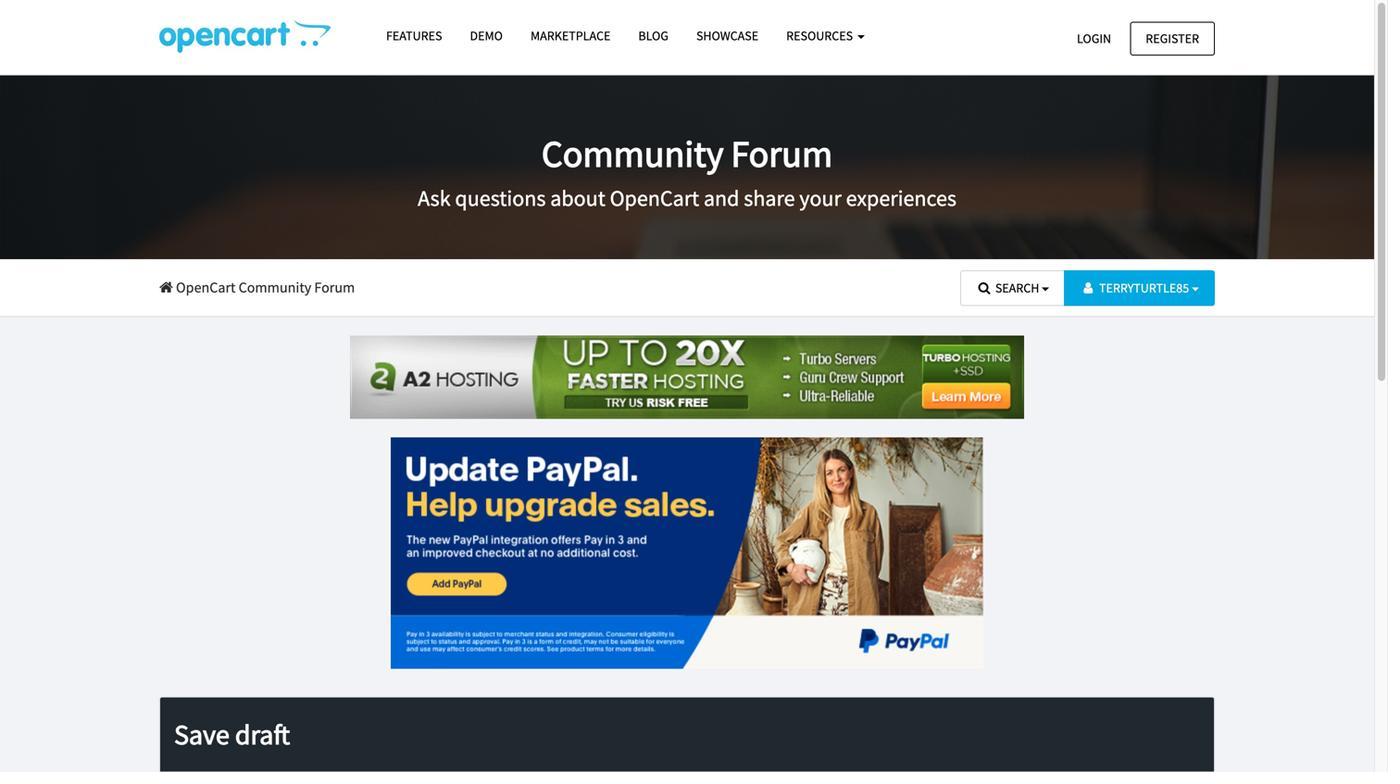 Task type: vqa. For each thing, say whether or not it's contained in the screenshot.
the Search
yes



Task type: locate. For each thing, give the bounding box(es) containing it.
0 horizontal spatial forum
[[314, 278, 355, 297]]

marketplace
[[531, 27, 611, 44]]

search
[[995, 280, 1039, 296]]

1 horizontal spatial opencart
[[610, 184, 699, 212]]

0 vertical spatial forum
[[731, 130, 833, 177]]

about
[[550, 184, 605, 212]]

terryturtle85
[[1099, 280, 1189, 296]]

user image
[[1080, 282, 1097, 294]]

demo link
[[456, 19, 517, 52]]

forum
[[731, 130, 833, 177], [314, 278, 355, 297]]

0 vertical spatial community
[[542, 130, 724, 177]]

opencart right home icon
[[176, 278, 236, 297]]

a2 hosting image
[[350, 336, 1024, 419]]

your
[[799, 184, 842, 212]]

0 horizontal spatial community
[[239, 278, 311, 297]]

0 vertical spatial opencart
[[610, 184, 699, 212]]

blog link
[[624, 19, 682, 52]]

resources
[[786, 27, 856, 44]]

demo
[[470, 27, 503, 44]]

1 horizontal spatial forum
[[731, 130, 833, 177]]

opencart community forum link
[[159, 278, 355, 297]]

1 vertical spatial community
[[239, 278, 311, 297]]

community
[[542, 130, 724, 177], [239, 278, 311, 297]]

opencart left and at the right
[[610, 184, 699, 212]]

share
[[744, 184, 795, 212]]

1 vertical spatial opencart
[[176, 278, 236, 297]]

opencart
[[610, 184, 699, 212], [176, 278, 236, 297]]

experiences
[[846, 184, 956, 212]]

home image
[[159, 280, 173, 295]]

search button
[[960, 270, 1065, 306]]

1 horizontal spatial community
[[542, 130, 724, 177]]



Task type: describe. For each thing, give the bounding box(es) containing it.
draft
[[235, 717, 290, 752]]

save draft
[[174, 717, 290, 752]]

opencart inside 'community forum ask questions about opencart and share your experiences'
[[610, 184, 699, 212]]

blog
[[638, 27, 669, 44]]

features
[[386, 27, 442, 44]]

login
[[1077, 30, 1111, 47]]

paypal payment gateway image
[[391, 438, 983, 669]]

opencart community forum
[[173, 278, 355, 297]]

register link
[[1130, 22, 1215, 55]]

terryturtle85 button
[[1064, 270, 1215, 306]]

questions
[[455, 184, 546, 212]]

and
[[704, 184, 739, 212]]

resources link
[[772, 19, 879, 52]]

forum inside 'community forum ask questions about opencart and share your experiences'
[[731, 130, 833, 177]]

register
[[1146, 30, 1199, 47]]

features link
[[372, 19, 456, 52]]

showcase link
[[682, 19, 772, 52]]

login link
[[1061, 22, 1127, 55]]

showcase
[[696, 27, 759, 44]]

search image
[[976, 282, 993, 294]]

1 vertical spatial forum
[[314, 278, 355, 297]]

0 horizontal spatial opencart
[[176, 278, 236, 297]]

ask
[[418, 184, 451, 212]]

save
[[174, 717, 230, 752]]

community forum ask questions about opencart and share your experiences
[[418, 130, 956, 212]]

community inside 'community forum ask questions about opencart and share your experiences'
[[542, 130, 724, 177]]

marketplace link
[[517, 19, 624, 52]]



